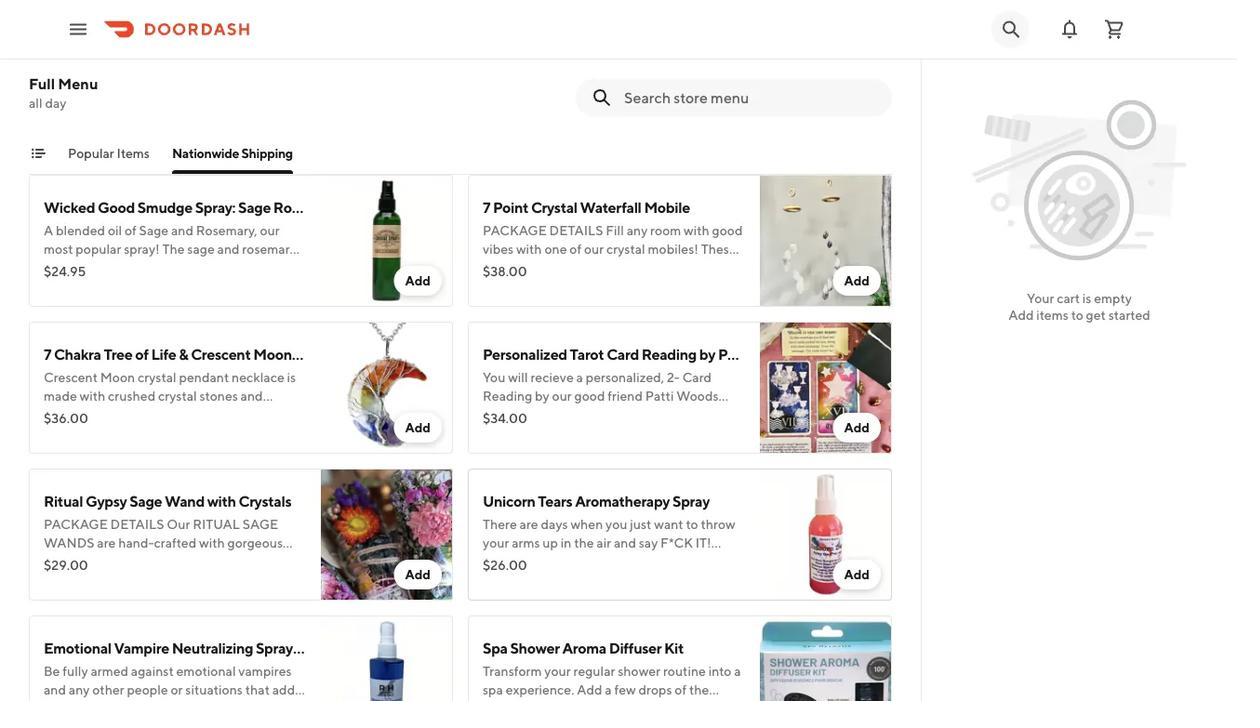 Task type: describe. For each thing, give the bounding box(es) containing it.
personalized
[[483, 346, 567, 363]]

ritual
[[44, 493, 83, 510]]

healing
[[343, 346, 395, 363]]

boutique
[[190, 124, 245, 140]]

$26.00
[[483, 558, 527, 573]]

spray for unicorn tears aromatherapy spray
[[673, 493, 710, 510]]

to inside 'nationwide shipping new insights metaphysical boutique ships monday - saturday of each week with two day shipping. orders cannot be shipped to alaska, hawaii or p.o. boxes.'
[[764, 124, 776, 140]]

add button for personalized tarot card reading by patti woods lavoie
[[833, 413, 881, 443]]

hawaii
[[824, 124, 864, 140]]

7 for 7 chakra tree of life & crescent moon crystal healing necklace
[[44, 346, 51, 363]]

oz
[[307, 639, 322, 657]]

to inside your cart is empty add items to get started
[[1071, 307, 1083, 323]]

spray:
[[195, 199, 235, 216]]

7 point crystal waterfall mobile image
[[760, 175, 892, 307]]

0 horizontal spatial crystal
[[294, 346, 341, 363]]

unicorn tears aromatherapy spray image
[[760, 469, 892, 601]]

by
[[699, 346, 715, 363]]

good
[[98, 199, 135, 216]]

emotional
[[44, 639, 111, 657]]

$38.00
[[483, 264, 527, 279]]

is
[[1083, 291, 1091, 306]]

life
[[151, 346, 176, 363]]

cannot
[[652, 124, 694, 140]]

4
[[296, 639, 304, 657]]

neutralizing
[[172, 639, 253, 657]]

crystals
[[239, 493, 291, 510]]

nationwide for nationwide shipping
[[172, 146, 239, 161]]

wicked good smudge spray: sage  rosemary spray image
[[321, 175, 453, 307]]

personalized tarot card reading by patti woods lavoie
[[483, 346, 847, 363]]

show menu categories image
[[31, 146, 46, 161]]

wicked
[[44, 199, 95, 216]]

$36.00
[[44, 411, 88, 426]]

get
[[1086, 307, 1106, 323]]

card
[[607, 346, 639, 363]]

moon
[[253, 346, 292, 363]]

spray for emotional vampire neutralizing spray 4 oz
[[256, 639, 293, 657]]

of inside 'nationwide shipping new insights metaphysical boutique ships monday - saturday of each week with two day shipping. orders cannot be shipped to alaska, hawaii or p.o. boxes.'
[[395, 124, 407, 140]]

full menu all day
[[29, 75, 98, 111]]

rosemary
[[273, 199, 339, 216]]

wand
[[165, 493, 205, 510]]

0 vertical spatial spray
[[341, 199, 379, 216]]

spa shower aroma diffuser kit image
[[760, 616, 892, 701]]

shipping for nationwide shipping
[[241, 146, 293, 161]]

personalized tarot card reading by patti woods lavoie image
[[760, 322, 892, 454]]

emotional vampire neutralizing spray 4 oz
[[44, 639, 322, 657]]

1 horizontal spatial sage
[[238, 199, 271, 216]]

boxes.
[[56, 143, 95, 158]]

1 vertical spatial with
[[207, 493, 236, 510]]

be
[[696, 124, 711, 140]]

aroma
[[562, 639, 606, 657]]

all
[[29, 95, 42, 111]]

0 horizontal spatial of
[[135, 346, 149, 363]]

add button for 7 point crystal waterfall mobile
[[833, 266, 881, 296]]

cart
[[1057, 291, 1080, 306]]

ritual gypsy sage wand with crystals
[[44, 493, 291, 510]]

alaska,
[[779, 124, 821, 140]]

unicorn
[[483, 493, 535, 510]]

aromatherapy
[[575, 493, 670, 510]]

ships
[[247, 124, 278, 140]]

nationwide shipping new insights metaphysical boutique ships monday - saturday of each week with two day shipping. orders cannot be shipped to alaska, hawaii or p.o. boxes.
[[29, 97, 879, 158]]

gypsy
[[85, 493, 127, 510]]

saturday
[[340, 124, 393, 140]]

week
[[441, 124, 472, 140]]

woods
[[753, 346, 799, 363]]

7 point crystal waterfall mobile
[[483, 199, 690, 216]]

each
[[410, 124, 438, 140]]

vampire
[[114, 639, 169, 657]]

add button for ritual gypsy sage wand with crystals
[[394, 560, 442, 590]]

menu
[[58, 75, 98, 93]]

chakra
[[54, 346, 101, 363]]

add for personalized tarot card reading by patti woods lavoie
[[844, 420, 870, 435]]

0 vertical spatial crystal
[[531, 199, 577, 216]]

empty
[[1094, 291, 1132, 306]]

0 items, open order cart image
[[1103, 18, 1126, 40]]



Task type: vqa. For each thing, say whether or not it's contained in the screenshot.
Add button associated with Wicked Good Smudge Spray: Sage  Rosemary Spray
yes



Task type: locate. For each thing, give the bounding box(es) containing it.
spray right the rosemary
[[341, 199, 379, 216]]

crescent
[[191, 346, 251, 363]]

1 vertical spatial sage
[[129, 493, 162, 510]]

add button
[[394, 266, 442, 296], [833, 266, 881, 296], [394, 413, 442, 443], [833, 413, 881, 443], [394, 560, 442, 590], [833, 560, 881, 590]]

add button for unicorn tears aromatherapy spray
[[833, 560, 881, 590]]

0 vertical spatial of
[[395, 124, 407, 140]]

$24.95
[[44, 264, 86, 279]]

shower
[[510, 639, 560, 657]]

1 vertical spatial 7
[[44, 346, 51, 363]]

-
[[331, 124, 337, 140]]

add button for 7 chakra tree of life & crescent moon crystal healing necklace
[[394, 413, 442, 443]]

1 horizontal spatial of
[[395, 124, 407, 140]]

0 horizontal spatial spray
[[256, 639, 293, 657]]

0 horizontal spatial shipping
[[138, 97, 219, 121]]

7 chakra tree of life & crescent moon crystal healing necklace
[[44, 346, 458, 363]]

open menu image
[[67, 18, 89, 40]]

2 vertical spatial spray
[[256, 639, 293, 657]]

your cart is empty add items to get started
[[1009, 291, 1150, 323]]

nationwide shipping
[[172, 146, 293, 161]]

kit
[[664, 639, 684, 657]]

shipping down ships
[[241, 146, 293, 161]]

your
[[1027, 291, 1054, 306]]

add button for wicked good smudge spray: sage  rosemary spray
[[394, 266, 442, 296]]

Item Search search field
[[624, 87, 877, 108]]

add button up necklace
[[394, 266, 442, 296]]

0 vertical spatial to
[[764, 124, 776, 140]]

full
[[29, 75, 55, 93]]

0 vertical spatial day
[[45, 95, 66, 111]]

0 vertical spatial sage
[[238, 199, 271, 216]]

0 vertical spatial shipping
[[138, 97, 219, 121]]

day inside 'nationwide shipping new insights metaphysical boutique ships monday - saturday of each week with two day shipping. orders cannot be shipped to alaska, hawaii or p.o. boxes.'
[[528, 124, 550, 140]]

add button down "lavoie"
[[833, 413, 881, 443]]

reading
[[642, 346, 697, 363]]

add down necklace
[[405, 420, 431, 435]]

sage
[[238, 199, 271, 216], [129, 493, 162, 510]]

wicked good smudge spray: sage  rosemary spray
[[44, 199, 379, 216]]

of
[[395, 124, 407, 140], [135, 346, 149, 363]]

add for unicorn tears aromatherapy spray
[[844, 567, 870, 582]]

tree
[[104, 346, 133, 363]]

0 vertical spatial 7
[[483, 199, 490, 216]]

new
[[29, 124, 56, 140]]

0 horizontal spatial day
[[45, 95, 66, 111]]

1 vertical spatial crystal
[[294, 346, 341, 363]]

ritual gypsy sage wand with crystals image
[[321, 469, 453, 601]]

day right 'all'
[[45, 95, 66, 111]]

two
[[503, 124, 526, 140]]

0 horizontal spatial sage
[[129, 493, 162, 510]]

1 vertical spatial to
[[1071, 307, 1083, 323]]

mobile
[[644, 199, 690, 216]]

7
[[483, 199, 490, 216], [44, 346, 51, 363]]

$34.00
[[483, 411, 527, 426]]

or
[[867, 124, 879, 140]]

necklace
[[397, 346, 458, 363]]

&
[[179, 346, 188, 363]]

items
[[117, 146, 150, 161]]

nationwide for nationwide shipping new insights metaphysical boutique ships monday - saturday of each week with two day shipping. orders cannot be shipped to alaska, hawaii or p.o. boxes.
[[29, 97, 134, 121]]

add for 7 point crystal waterfall mobile
[[844, 273, 870, 288]]

shipping up the metaphysical
[[138, 97, 219, 121]]

point
[[493, 199, 528, 216]]

add for 7 chakra tree of life & crescent moon crystal healing necklace
[[405, 420, 431, 435]]

1 horizontal spatial to
[[1071, 307, 1083, 323]]

day inside full menu all day
[[45, 95, 66, 111]]

notification bell image
[[1059, 18, 1081, 40]]

crystal right moon
[[294, 346, 341, 363]]

monday
[[280, 124, 329, 140]]

shipping.
[[552, 124, 606, 140]]

0 horizontal spatial with
[[207, 493, 236, 510]]

spa
[[483, 639, 508, 657]]

add down "lavoie"
[[844, 420, 870, 435]]

0 vertical spatial with
[[475, 124, 501, 140]]

with inside 'nationwide shipping new insights metaphysical boutique ships monday - saturday of each week with two day shipping. orders cannot be shipped to alaska, hawaii or p.o. boxes.'
[[475, 124, 501, 140]]

to left get
[[1071, 307, 1083, 323]]

popular
[[68, 146, 114, 161]]

spray left 4
[[256, 639, 293, 657]]

with right wand
[[207, 493, 236, 510]]

of left life
[[135, 346, 149, 363]]

items
[[1037, 307, 1069, 323]]

1 vertical spatial shipping
[[241, 146, 293, 161]]

1 vertical spatial nationwide
[[172, 146, 239, 161]]

nationwide up insights
[[29, 97, 134, 121]]

metaphysical
[[108, 124, 187, 140]]

diffuser
[[609, 639, 662, 657]]

tears
[[538, 493, 572, 510]]

0 vertical spatial nationwide
[[29, 97, 134, 121]]

0 horizontal spatial 7
[[44, 346, 51, 363]]

spa shower aroma diffuser kit
[[483, 639, 684, 657]]

7 for 7 point crystal waterfall mobile
[[483, 199, 490, 216]]

day
[[45, 95, 66, 111], [528, 124, 550, 140]]

add button left $26.00
[[394, 560, 442, 590]]

7 left point
[[483, 199, 490, 216]]

7 left chakra
[[44, 346, 51, 363]]

1 horizontal spatial shipping
[[241, 146, 293, 161]]

to
[[764, 124, 776, 140], [1071, 307, 1083, 323]]

add button up spa shower aroma diffuser kit image
[[833, 560, 881, 590]]

0 horizontal spatial nationwide
[[29, 97, 134, 121]]

1 horizontal spatial 7
[[483, 199, 490, 216]]

unicorn tears aromatherapy spray
[[483, 493, 710, 510]]

1 vertical spatial of
[[135, 346, 149, 363]]

add button up "lavoie"
[[833, 266, 881, 296]]

add up spa shower aroma diffuser kit image
[[844, 567, 870, 582]]

lavoie
[[802, 346, 847, 363]]

p.o.
[[29, 143, 54, 158]]

insights
[[59, 124, 105, 140]]

spray
[[341, 199, 379, 216], [673, 493, 710, 510], [256, 639, 293, 657]]

7 chakra tree of life & crescent moon crystal healing necklace image
[[321, 322, 453, 454]]

1 horizontal spatial nationwide
[[172, 146, 239, 161]]

add left $26.00
[[405, 567, 431, 582]]

add for wicked good smudge spray: sage  rosemary spray
[[405, 273, 431, 288]]

add button down necklace
[[394, 413, 442, 443]]

emotional vampire neutralizing spray 4 oz image
[[321, 616, 453, 701]]

started
[[1108, 307, 1150, 323]]

popular items
[[68, 146, 150, 161]]

add up necklace
[[405, 273, 431, 288]]

add for ritual gypsy sage wand with crystals
[[405, 567, 431, 582]]

nationwide down the boutique
[[172, 146, 239, 161]]

shipping
[[138, 97, 219, 121], [241, 146, 293, 161]]

shipping for nationwide shipping new insights metaphysical boutique ships monday - saturday of each week with two day shipping. orders cannot be shipped to alaska, hawaii or p.o. boxes.
[[138, 97, 219, 121]]

with
[[475, 124, 501, 140], [207, 493, 236, 510]]

shipping inside 'nationwide shipping new insights metaphysical boutique ships monday - saturday of each week with two day shipping. orders cannot be shipped to alaska, hawaii or p.o. boxes.'
[[138, 97, 219, 121]]

crystal right point
[[531, 199, 577, 216]]

shipped
[[714, 124, 762, 140]]

$29.00
[[44, 558, 88, 573]]

with left two
[[475, 124, 501, 140]]

add up "lavoie"
[[844, 273, 870, 288]]

spray right the aromatherapy
[[673, 493, 710, 510]]

to left alaska,
[[764, 124, 776, 140]]

1 horizontal spatial day
[[528, 124, 550, 140]]

nationwide
[[29, 97, 134, 121], [172, 146, 239, 161]]

patti
[[718, 346, 750, 363]]

1 horizontal spatial crystal
[[531, 199, 577, 216]]

1 horizontal spatial spray
[[341, 199, 379, 216]]

add
[[405, 273, 431, 288], [844, 273, 870, 288], [1009, 307, 1034, 323], [405, 420, 431, 435], [844, 420, 870, 435], [405, 567, 431, 582], [844, 567, 870, 582]]

crystal
[[531, 199, 577, 216], [294, 346, 341, 363]]

tarot
[[570, 346, 604, 363]]

smudge
[[137, 199, 192, 216]]

popular items button
[[68, 144, 150, 174]]

0 horizontal spatial to
[[764, 124, 776, 140]]

1 horizontal spatial with
[[475, 124, 501, 140]]

sage right spray:
[[238, 199, 271, 216]]

add down your
[[1009, 307, 1034, 323]]

day right two
[[528, 124, 550, 140]]

sage left wand
[[129, 493, 162, 510]]

2 horizontal spatial spray
[[673, 493, 710, 510]]

nationwide inside 'nationwide shipping new insights metaphysical boutique ships monday - saturday of each week with two day shipping. orders cannot be shipped to alaska, hawaii or p.o. boxes.'
[[29, 97, 134, 121]]

1 vertical spatial spray
[[673, 493, 710, 510]]

orders
[[609, 124, 650, 140]]

of left each
[[395, 124, 407, 140]]

add inside your cart is empty add items to get started
[[1009, 307, 1034, 323]]

1 vertical spatial day
[[528, 124, 550, 140]]

waterfall
[[580, 199, 641, 216]]



